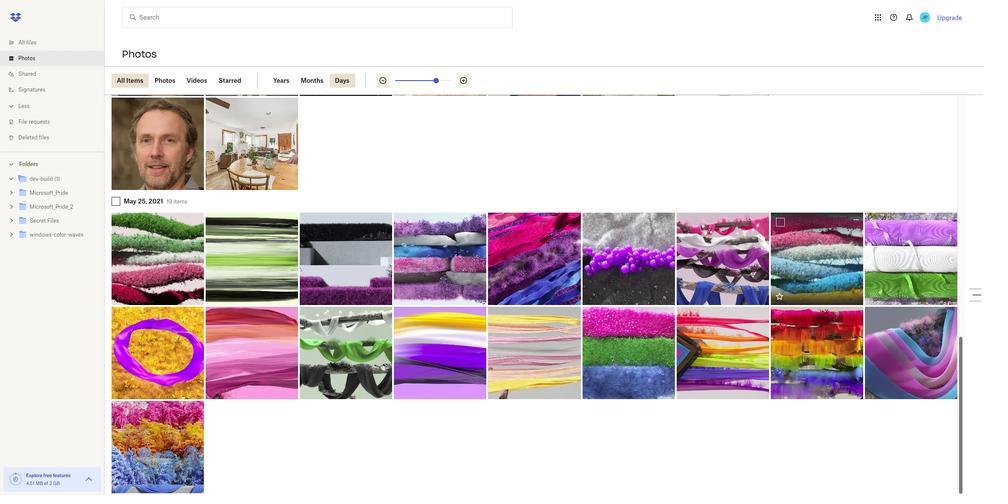 Task type: vqa. For each thing, say whether or not it's contained in the screenshot.
Home
no



Task type: locate. For each thing, give the bounding box(es) containing it.
explore
[[26, 473, 42, 478]]

less
[[18, 103, 30, 109]]

image - microsoft_pride_21_abrosexual.jpg 12/5/2023, 2:17:30 pm image
[[112, 213, 204, 305]]

1 horizontal spatial files
[[39, 134, 49, 141]]

image - microsoft_pride_21_neutrois.jpg 12/5/2023, 2:16:09 pm image
[[300, 307, 392, 399]]

1 horizontal spatial tab list
[[268, 74, 366, 88]]

Search in folder "Dropbox" text field
[[139, 13, 494, 22]]

file
[[18, 119, 27, 125]]

all for all files
[[18, 39, 25, 46]]

image - microsoft_pride_21_bigender.jpg 12/5/2023, 2:17:11 pm image
[[394, 213, 487, 305]]

files right deleted on the left top of page
[[39, 134, 49, 141]]

image - microsoft_pride_21_rainbow.jpg 12/5/2023, 2:18:12 pm image
[[771, 307, 863, 399]]

image - istockphoto-610015062-612x612.jpg 11/15/2023, 5:19:03 pm image
[[771, 3, 863, 96]]

tab list containing all items
[[112, 74, 257, 88]]

starred
[[219, 77, 241, 84]]

1 vertical spatial files
[[39, 134, 49, 141]]

image - microsoft_pride_21_agender.jpg 12/5/2023, 2:16:50 pm image
[[206, 213, 298, 305]]

items
[[174, 198, 187, 205]]

image - microsoft_pride_21_genderfluid.jpg 12/5/2023, 2:17:17 pm image
[[677, 213, 769, 305]]

list
[[0, 30, 105, 152]]

videos button
[[181, 74, 212, 88]]

image - db165f6aaa73d95c9004256537e7037b-uncropped_scaled_within_1536_1152.webp 11/15/2023, 5:19:02 pm image
[[206, 97, 298, 190]]

0 horizontal spatial all
[[18, 39, 25, 46]]

image - microsoft_pride_21_demisexual.jpg 12/5/2023, 2:15:30 pm image
[[582, 213, 675, 305]]

requests
[[29, 119, 50, 125]]

image - screenshot 2023-11-13 at 10.51.08 am.png 11/15/2023, 5:19:03 pm image
[[112, 97, 204, 190]]

tab list
[[112, 74, 257, 88], [268, 74, 366, 88]]

2021
[[149, 197, 163, 205]]

files inside all files link
[[26, 39, 37, 46]]

of
[[44, 481, 48, 486]]

4.51
[[26, 481, 34, 486]]

signatures link
[[7, 82, 105, 98]]

files up photos list item
[[26, 39, 37, 46]]

build
[[40, 176, 53, 182]]

years button
[[268, 74, 295, 88]]

photos
[[122, 48, 157, 60], [18, 55, 35, 61], [155, 77, 175, 84]]

image - 4570_university_ave____pierre_galant_1.0.jpg 11/15/2023, 5:19:03 pm image
[[582, 3, 675, 96]]

image - microsoft_pride_21_nonbinary.jpg 12/5/2023, 2:18:09 pm image
[[394, 307, 487, 399]]

image - the_sphere_at_the_venetian_resort_(53098837453).jpg 11/15/2023, 5:19:04 pm image
[[300, 3, 392, 96]]

all left "items" at the top of the page
[[117, 77, 125, 84]]

group
[[0, 170, 105, 248]]

all down dropbox image
[[18, 39, 25, 46]]

photos right "items" at the top of the page
[[155, 77, 175, 84]]

features
[[53, 473, 71, 478]]

all
[[18, 39, 25, 46], [117, 77, 125, 84]]

dev-
[[30, 176, 40, 182]]

files
[[26, 39, 37, 46], [39, 134, 49, 141]]

image - microsoft_pride_21_asexual.jpg 12/5/2023, 2:17:35 pm image
[[300, 213, 392, 305]]

dev-build (1) link
[[17, 173, 98, 185]]

0 vertical spatial files
[[26, 39, 37, 46]]

0 horizontal spatial files
[[26, 39, 37, 46]]

None field
[[0, 0, 67, 10]]

all inside all files link
[[18, 39, 25, 46]]

image - microsoft_pride_21_pride_flag.jpg 12/5/2023, 2:16:27 pm image
[[677, 307, 769, 399]]

all items button
[[112, 74, 149, 88]]

deleted files
[[18, 134, 49, 141]]

may
[[124, 197, 136, 205]]

microsoft_pride link
[[17, 187, 98, 199]]

all files
[[18, 39, 37, 46]]

shared link
[[7, 66, 105, 82]]

less image
[[7, 102, 16, 111]]

image - microsoft_pride_21_pangender.jpg 12/5/2023, 2:17:55 pm image
[[488, 307, 581, 399]]

list containing all files
[[0, 30, 105, 152]]

files inside deleted files link
[[39, 134, 49, 141]]

jp
[[922, 14, 928, 20]]

jp button
[[918, 10, 932, 24]]

image - inflatable-pants-today-inline-200227-5.webp 11/15/2023, 5:19:04 pm image
[[206, 3, 298, 96]]

1 tab list from the left
[[112, 74, 257, 88]]

1 horizontal spatial all
[[117, 77, 125, 84]]

folders button
[[0, 157, 105, 170]]

image - microsoft_pride_21_polysexual.jpg 12/5/2023, 2:17:03 pm image
[[582, 307, 675, 399]]

files
[[47, 217, 59, 224]]

all for all items
[[117, 77, 125, 84]]

image - microsoft_pride_21_genderqueer.jpg 12/5/2023, 2:18:21 pm image
[[865, 213, 957, 305]]

upgrade
[[937, 14, 962, 21]]

2 tab list from the left
[[268, 74, 366, 88]]

deleted
[[18, 134, 38, 141]]

1 vertical spatial all
[[117, 77, 125, 84]]

all inside all items button
[[117, 77, 125, 84]]

months button
[[296, 74, 329, 88]]

0 vertical spatial all
[[18, 39, 25, 46]]

photos up shared
[[18, 55, 35, 61]]

all files link
[[7, 35, 105, 51]]

0 horizontal spatial tab list
[[112, 74, 257, 88]]



Task type: describe. For each thing, give the bounding box(es) containing it.
items
[[126, 77, 143, 84]]

files for deleted files
[[39, 134, 49, 141]]

months
[[301, 77, 324, 84]]

days
[[335, 77, 349, 84]]

photos inside button
[[155, 77, 175, 84]]

may 25, 2021 19 items
[[124, 197, 187, 205]]

image - microsoft_pride_21_genderflux.jpg 12/5/2023, 2:17:50 pm image
[[771, 213, 863, 305]]

upgrade link
[[937, 14, 962, 21]]

image - 52f9044b7e2655d26eb85c0b2abdc392-uncropped_scaled_within_1536_1152.webp 11/15/2023, 5:19:03 pm image
[[394, 3, 487, 96]]

quota usage element
[[9, 472, 23, 486]]

file requests
[[18, 119, 50, 125]]

image - microsoft_pride_21_transgender.jpg 12/5/2023, 2:18:01 pm image
[[865, 307, 957, 399]]

photos list item
[[0, 51, 105, 66]]

windows-color-waves link
[[17, 229, 98, 241]]

free
[[43, 473, 52, 478]]

image - microsoft_pride_21_intersex.jpg 12/5/2023, 2:16:34 pm image
[[112, 307, 204, 399]]

signatures
[[18, 86, 45, 93]]

(1)
[[54, 176, 60, 182]]

photos button
[[149, 74, 181, 88]]

image - download.jpeg 11/15/2023, 5:19:03 pm image
[[677, 3, 769, 96]]

photos inside list item
[[18, 55, 35, 61]]

group containing dev-build (1)
[[0, 170, 105, 248]]

Photo Zoom Slider range field
[[395, 80, 451, 81]]

windows-
[[30, 231, 54, 238]]

all items
[[117, 77, 143, 84]]

image - microsoft_pride_21_bisexual.jpg 12/5/2023, 2:15:51 pm image
[[488, 213, 581, 305]]

tab list containing years
[[268, 74, 366, 88]]

image - download (1).jpeg 11/15/2023, 5:19:03 pm image
[[488, 3, 581, 96]]

gb
[[53, 481, 60, 486]]

file requests link
[[7, 114, 105, 130]]

files for all files
[[26, 39, 37, 46]]

mb
[[36, 481, 43, 486]]

color-
[[54, 231, 68, 238]]

starred button
[[213, 74, 247, 88]]

image - microsoft_pride_21_pansexual.jpg 12/5/2023, 2:16:35 pm image
[[112, 401, 204, 493]]

image - microsoft_pride_21_lesbian.jpg 12/5/2023, 2:16:46 pm image
[[206, 307, 298, 399]]

photos link
[[7, 51, 105, 66]]

microsoft_pride_2
[[30, 204, 73, 210]]

videos
[[187, 77, 207, 84]]

25,
[[138, 197, 147, 205]]

image - 1703238.jpg 11/15/2023, 5:19:03 pm image
[[865, 3, 957, 96]]

waves
[[68, 231, 83, 238]]

days button
[[330, 74, 355, 88]]

secret
[[30, 217, 46, 224]]

dev-build (1)
[[30, 176, 60, 182]]

deleted files link
[[7, 130, 105, 146]]

microsoft_pride
[[30, 190, 68, 196]]

folders
[[19, 161, 38, 167]]

dropbox image
[[7, 9, 24, 26]]

secret files link
[[17, 215, 98, 227]]

years
[[273, 77, 289, 84]]

microsoft_pride_2 link
[[17, 201, 98, 213]]

secret files
[[30, 217, 59, 224]]

shared
[[18, 71, 36, 77]]

19
[[167, 198, 172, 205]]

explore free features 4.51 mb of 2 gb
[[26, 473, 71, 486]]

windows-color-waves
[[30, 231, 83, 238]]

image - screenshot 2023-10-19 at 9.45.56 am.png 11/15/2023, 5:19:05 pm image
[[112, 3, 204, 96]]

photos up "items" at the top of the page
[[122, 48, 157, 60]]

2
[[49, 481, 52, 486]]



